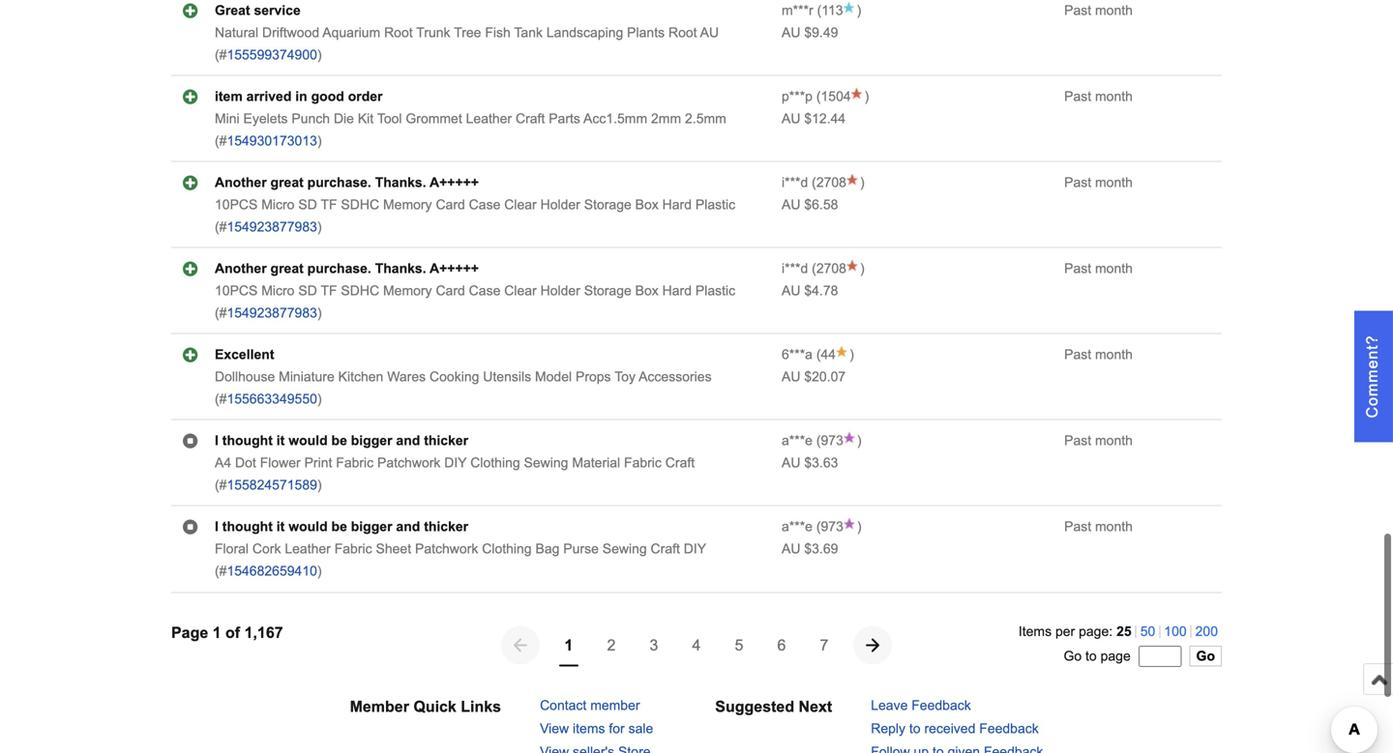 Task type: describe. For each thing, give the bounding box(es) containing it.
100
[[1164, 625, 1187, 640]]

acc1.5mm
[[583, 111, 647, 126]]

( 973 for au $3.69
[[813, 520, 844, 535]]

would for leather
[[289, 520, 328, 535]]

au $6.58
[[782, 198, 838, 213]]

200
[[1196, 625, 1218, 640]]

au $20.07
[[782, 370, 846, 385]]

2708 for $6.58
[[817, 175, 847, 190]]

past month element for $9.49
[[1064, 3, 1133, 18]]

past month element for $3.63
[[1064, 434, 1133, 449]]

service
[[254, 3, 301, 18]]

( 44
[[813, 348, 836, 363]]

fish
[[485, 25, 511, 40]]

items
[[573, 722, 605, 737]]

feedback left by buyer. element for $3.63
[[782, 434, 813, 449]]

thicker for diy
[[424, 434, 468, 449]]

received
[[925, 722, 976, 737]]

fabric right print
[[336, 456, 374, 471]]

another great purchase. thanks. a+++++ element for au $4.78
[[215, 261, 479, 276]]

print
[[304, 456, 332, 471]]

feedback left by buyer. element for $20.07
[[782, 348, 813, 363]]

dollhouse
[[215, 370, 275, 385]]

0 horizontal spatial feedback
[[912, 699, 971, 714]]

1 root from the left
[[384, 25, 413, 40]]

driftwood
[[262, 25, 319, 40]]

10pcs for au $6.58
[[215, 198, 258, 213]]

storage for au $4.78
[[584, 284, 632, 299]]

113
[[822, 3, 843, 18]]

cork
[[252, 542, 281, 557]]

clothing inside a4 dot flower print fabric patchwork diy clothing sewing material fabric craft (#
[[471, 456, 520, 471]]

past month element for $6.58
[[1064, 175, 1133, 190]]

great service element
[[215, 3, 301, 18]]

page
[[171, 625, 208, 642]]

7
[[820, 637, 829, 655]]

2708 for $4.78
[[817, 261, 847, 276]]

item arrived in good order
[[215, 89, 383, 104]]

$9.49
[[804, 25, 838, 40]]

month for $4.78
[[1095, 261, 1133, 276]]

purse
[[563, 542, 599, 557]]

past month element for $4.78
[[1064, 261, 1133, 276]]

2.5mm
[[685, 111, 727, 126]]

( for $12.44
[[817, 89, 821, 104]]

great for au $4.78
[[270, 261, 304, 276]]

2 root from the left
[[669, 25, 697, 40]]

and for sheet
[[396, 520, 420, 535]]

props
[[576, 370, 611, 385]]

clear for au $4.78
[[504, 284, 537, 299]]

excellent
[[215, 348, 274, 363]]

member quick links
[[350, 699, 501, 716]]

3 button
[[633, 625, 675, 667]]

155663349550 link
[[227, 392, 317, 407]]

memory for au $4.78
[[383, 284, 432, 299]]

sheet
[[376, 542, 411, 557]]

1504
[[821, 89, 851, 104]]

4
[[692, 637, 701, 655]]

it for leather
[[276, 520, 285, 535]]

trunk
[[416, 25, 450, 40]]

eyelets
[[243, 111, 288, 126]]

25 button
[[1113, 625, 1136, 640]]

(# inside dollhouse miniature kitchen wares cooking utensils model props toy accessories (#
[[215, 392, 227, 407]]

navigation containing 1
[[501, 625, 892, 667]]

clothing inside floral cork leather fabric sheet patchwork clothing bag purse sewing craft diy (#
[[482, 542, 532, 557]]

month for $20.07
[[1095, 348, 1133, 363]]

past for $4.78
[[1064, 261, 1092, 276]]

i thought it would be bigger and thicker element for print
[[215, 434, 468, 449]]

( 2708 for au $6.58
[[808, 175, 847, 190]]

10pcs micro sd tf sdhc memory card case clear holder storage box hard plastic (# for au $6.58
[[215, 198, 736, 235]]

it for flower
[[276, 434, 285, 449]]

6
[[778, 637, 786, 655]]

a+++++ for au $4.78
[[430, 261, 479, 276]]

natural
[[215, 25, 258, 40]]

suggested
[[715, 699, 795, 716]]

arrived
[[246, 89, 292, 104]]

page
[[1101, 649, 1131, 664]]

155599374900 )
[[227, 48, 322, 63]]

of
[[225, 625, 240, 642]]

box for au $6.58
[[635, 198, 659, 213]]

155599374900
[[227, 48, 317, 63]]

(# inside mini eyelets punch die kit tool grommet leather craft parts acc1.5mm 2mm 2.5mm (#
[[215, 134, 227, 149]]

item
[[215, 89, 243, 104]]

patchwork for fabric
[[377, 456, 441, 471]]

past month element for $20.07
[[1064, 348, 1133, 363]]

(# inside natural driftwood aquarium root trunk tree fish tank landscaping plants root au (#
[[215, 48, 227, 63]]

au for au $9.49
[[782, 25, 801, 40]]

great for au $6.58
[[270, 175, 304, 190]]

good
[[311, 89, 344, 104]]

month for $6.58
[[1095, 175, 1133, 190]]

4 button
[[675, 625, 718, 667]]

view items for sale link
[[540, 722, 653, 737]]

154923877983 for au $6.58
[[227, 220, 317, 235]]

craft inside floral cork leather fabric sheet patchwork clothing bag purse sewing craft diy (#
[[651, 542, 680, 557]]

contact member view items for sale
[[540, 699, 653, 737]]

grommet
[[406, 111, 462, 126]]

links
[[461, 699, 501, 716]]

member
[[350, 699, 409, 716]]

feedback left by buyer. element for $6.58
[[782, 175, 808, 190]]

au $3.63
[[782, 456, 838, 471]]

sdhc for au $4.78
[[341, 284, 379, 299]]

bigger for sheet
[[351, 520, 392, 535]]

craft inside a4 dot flower print fabric patchwork diy clothing sewing material fabric craft (#
[[666, 456, 695, 471]]

au $3.69
[[782, 542, 838, 557]]

kitchen
[[338, 370, 383, 385]]

utensils
[[483, 370, 531, 385]]

( for $3.63
[[817, 434, 821, 449]]

au inside natural driftwood aquarium root trunk tree fish tank landscaping plants root au (#
[[700, 25, 719, 40]]

page 1 of 1,167
[[171, 625, 283, 642]]

past for $6.58
[[1064, 175, 1092, 190]]

thanks. for au $4.78
[[375, 261, 426, 276]]

item arrived in good order element
[[215, 89, 383, 104]]

month for $3.63
[[1095, 434, 1133, 449]]

items per page: 25 50 100 200
[[1019, 625, 1218, 640]]

purchase. for au $6.58
[[307, 175, 371, 190]]

past month for au $3.69
[[1064, 520, 1133, 535]]

$3.63
[[804, 456, 838, 471]]

au for au $3.63
[[782, 456, 801, 471]]

au for au $4.78
[[782, 284, 801, 299]]

reply
[[871, 722, 906, 737]]

p***p
[[782, 89, 813, 104]]

contact member link
[[540, 699, 640, 714]]

155824571589 link
[[227, 478, 317, 493]]

mini eyelets punch die kit tool grommet leather craft parts acc1.5mm 2mm 2.5mm (#
[[215, 111, 727, 149]]

bigger for fabric
[[351, 434, 392, 449]]

( for $3.69
[[817, 520, 821, 535]]

i thought it would be bigger and thicker element for fabric
[[215, 520, 468, 535]]

154923877983 link for au $6.58
[[227, 220, 317, 235]]

au for au $6.58
[[782, 198, 801, 213]]

( for $4.78
[[812, 261, 817, 276]]

plants
[[627, 25, 665, 40]]

6***a
[[782, 348, 813, 363]]

items
[[1019, 625, 1052, 640]]

1 inside button
[[565, 637, 573, 655]]

au for au $12.44
[[782, 111, 801, 126]]

and for fabric
[[396, 434, 420, 449]]

bag
[[536, 542, 560, 557]]

100 button
[[1159, 625, 1191, 640]]

1 horizontal spatial feedback
[[979, 722, 1039, 737]]

973 for au $3.69
[[821, 520, 844, 535]]

sale
[[629, 722, 653, 737]]

past for $20.07
[[1064, 348, 1092, 363]]

case for au $4.78
[[469, 284, 501, 299]]

2
[[607, 637, 616, 655]]

3 (# from the top
[[215, 220, 227, 235]]

purchase. for au $4.78
[[307, 261, 371, 276]]

another great purchase. thanks. a+++++ element for au $6.58
[[215, 175, 479, 190]]

au for au $3.69
[[782, 542, 801, 557]]

contact
[[540, 699, 587, 714]]

au $9.49
[[782, 25, 838, 40]]

past month for au $20.07
[[1064, 348, 1133, 363]]

miniature
[[279, 370, 335, 385]]

plastic for au $6.58
[[696, 198, 736, 213]]

comment? link
[[1355, 311, 1393, 443]]

1,167
[[244, 625, 283, 642]]

2 button
[[590, 625, 633, 667]]

for
[[609, 722, 625, 737]]

( 1504
[[813, 89, 851, 104]]

plastic for au $4.78
[[696, 284, 736, 299]]

m***r
[[782, 3, 813, 18]]

25
[[1117, 625, 1132, 640]]

au $12.44
[[782, 111, 846, 126]]

fabric inside floral cork leather fabric sheet patchwork clothing bag purse sewing craft diy (#
[[335, 542, 372, 557]]

2mm
[[651, 111, 681, 126]]

model
[[535, 370, 572, 385]]

floral cork leather fabric sheet patchwork clothing bag purse sewing craft diy (#
[[215, 542, 706, 579]]

case for au $6.58
[[469, 198, 501, 213]]



Task type: vqa. For each thing, say whether or not it's contained in the screenshot.


Task type: locate. For each thing, give the bounding box(es) containing it.
( 2708
[[808, 175, 847, 190], [808, 261, 847, 276]]

another great purchase. thanks. a+++++ for au $6.58
[[215, 175, 479, 190]]

0 vertical spatial would
[[289, 434, 328, 449]]

1 horizontal spatial 1
[[565, 637, 573, 655]]

1 vertical spatial thicker
[[424, 520, 468, 535]]

past month for au $6.58
[[1064, 175, 1133, 190]]

2 sd from the top
[[298, 284, 317, 299]]

another down "154930173013" link
[[215, 175, 267, 190]]

2 and from the top
[[396, 520, 420, 535]]

great
[[270, 175, 304, 190], [270, 261, 304, 276]]

i***d up au $4.78
[[782, 261, 808, 276]]

1 past month element from the top
[[1064, 3, 1133, 18]]

1 vertical spatial sdhc
[[341, 284, 379, 299]]

1 horizontal spatial go
[[1197, 649, 1215, 664]]

2 case from the top
[[469, 284, 501, 299]]

card up the cooking
[[436, 284, 465, 299]]

2 i thought it would be bigger and thicker from the top
[[215, 520, 468, 535]]

order
[[348, 89, 383, 104]]

1 vertical spatial feedback
[[979, 722, 1039, 737]]

holder for au $4.78
[[541, 284, 580, 299]]

0 vertical spatial 10pcs
[[215, 198, 258, 213]]

0 horizontal spatial 1
[[213, 625, 221, 642]]

1 ( 2708 from the top
[[808, 175, 847, 190]]

7 button
[[803, 625, 846, 667]]

plastic
[[696, 198, 736, 213], [696, 284, 736, 299]]

2 thanks. from the top
[[375, 261, 426, 276]]

0 vertical spatial diy
[[444, 456, 467, 471]]

1 vertical spatial case
[[469, 284, 501, 299]]

hard down 2mm at the left top of page
[[662, 198, 692, 213]]

1 10pcs from the top
[[215, 198, 258, 213]]

diy down dollhouse miniature kitchen wares cooking utensils model props toy accessories (#
[[444, 456, 467, 471]]

0 vertical spatial i
[[215, 434, 219, 449]]

au $4.78
[[782, 284, 838, 299]]

1 vertical spatial 154923877983 )
[[227, 306, 322, 321]]

1 i thought it would be bigger and thicker from the top
[[215, 434, 468, 449]]

au down p***p
[[782, 111, 801, 126]]

1 horizontal spatial sewing
[[603, 542, 647, 557]]

patchwork right sheet at the bottom of page
[[415, 542, 478, 557]]

0 vertical spatial 154923877983 )
[[227, 220, 322, 235]]

bigger
[[351, 434, 392, 449], [351, 520, 392, 535]]

0 vertical spatial clothing
[[471, 456, 520, 471]]

0 vertical spatial leather
[[466, 111, 512, 126]]

( up au $6.58
[[812, 175, 817, 190]]

1 vertical spatial sd
[[298, 284, 317, 299]]

a+++++ for au $6.58
[[430, 175, 479, 190]]

fabric right material
[[624, 456, 662, 471]]

2 154923877983 from the top
[[227, 306, 317, 321]]

past month for au $12.44
[[1064, 89, 1133, 104]]

craft
[[516, 111, 545, 126], [666, 456, 695, 471], [651, 542, 680, 557]]

154930173013
[[227, 134, 317, 149]]

tf up miniature
[[321, 284, 337, 299]]

0 vertical spatial it
[[276, 434, 285, 449]]

1 vertical spatial would
[[289, 520, 328, 535]]

leather up 154682659410 )
[[285, 542, 331, 557]]

diy inside a4 dot flower print fabric patchwork diy clothing sewing material fabric craft (#
[[444, 456, 467, 471]]

1 tf from the top
[[321, 198, 337, 213]]

past month element for $3.69
[[1064, 520, 1133, 535]]

hard for au $4.78
[[662, 284, 692, 299]]

craft right purse
[[651, 542, 680, 557]]

purchase.
[[307, 175, 371, 190], [307, 261, 371, 276]]

0 vertical spatial a+++++
[[430, 175, 479, 190]]

tank
[[514, 25, 543, 40]]

tf for au $4.78
[[321, 284, 337, 299]]

4 past month from the top
[[1064, 261, 1133, 276]]

mini
[[215, 111, 240, 126]]

storage up props
[[584, 284, 632, 299]]

holder down parts on the left of the page
[[541, 198, 580, 213]]

feedback left by buyer. element up au $9.49
[[782, 3, 813, 18]]

au right plants
[[700, 25, 719, 40]]

feedback left by buyer. element containing p***p
[[782, 89, 813, 104]]

craft left parts on the left of the page
[[516, 111, 545, 126]]

1 thought from the top
[[222, 434, 273, 449]]

i thought it would be bigger and thicker element
[[215, 434, 468, 449], [215, 520, 468, 535]]

2 holder from the top
[[541, 284, 580, 299]]

0 vertical spatial sewing
[[524, 456, 568, 471]]

to
[[1086, 649, 1097, 664], [909, 722, 921, 737]]

i thought it would be bigger and thicker element up print
[[215, 434, 468, 449]]

2 go from the left
[[1197, 649, 1215, 664]]

2 sdhc from the top
[[341, 284, 379, 299]]

(
[[817, 3, 822, 18], [817, 89, 821, 104], [812, 175, 817, 190], [812, 261, 817, 276], [817, 348, 821, 363], [817, 434, 821, 449], [817, 520, 821, 535]]

past month element
[[1064, 3, 1133, 18], [1064, 89, 1133, 104], [1064, 175, 1133, 190], [1064, 261, 1133, 276], [1064, 348, 1133, 363], [1064, 434, 1133, 449], [1064, 520, 1133, 535]]

2 it from the top
[[276, 520, 285, 535]]

0 vertical spatial sdhc
[[341, 198, 379, 213]]

feedback left by buyer. element up au $4.78
[[782, 261, 808, 276]]

past for $3.63
[[1064, 434, 1092, 449]]

1 vertical spatial card
[[436, 284, 465, 299]]

leather inside mini eyelets punch die kit tool grommet leather craft parts acc1.5mm 2mm 2.5mm (#
[[466, 111, 512, 126]]

go down 200 button
[[1197, 649, 1215, 664]]

2 ( 973 from the top
[[813, 520, 844, 535]]

1 vertical spatial 10pcs
[[215, 284, 258, 299]]

kit
[[358, 111, 374, 126]]

go button
[[1190, 646, 1222, 667]]

1 another great purchase. thanks. a+++++ from the top
[[215, 175, 479, 190]]

1 2708 from the top
[[817, 175, 847, 190]]

storage
[[584, 198, 632, 213], [584, 284, 632, 299]]

another for au $4.78
[[215, 261, 267, 276]]

fabric left sheet at the bottom of page
[[335, 542, 372, 557]]

natural driftwood aquarium root trunk tree fish tank landscaping plants root au (#
[[215, 25, 719, 63]]

1 a+++++ from the top
[[430, 175, 479, 190]]

another
[[215, 175, 267, 190], [215, 261, 267, 276]]

( for $20.07
[[817, 348, 821, 363]]

2 clear from the top
[[504, 284, 537, 299]]

1 vertical spatial thanks.
[[375, 261, 426, 276]]

another great purchase. thanks. a+++++
[[215, 175, 479, 190], [215, 261, 479, 276]]

2 a+++++ from the top
[[430, 261, 479, 276]]

thanks.
[[375, 175, 426, 190], [375, 261, 426, 276]]

dot
[[235, 456, 256, 471]]

(# inside floral cork leather fabric sheet patchwork clothing bag purse sewing craft diy (#
[[215, 564, 227, 579]]

bigger up sheet at the bottom of page
[[351, 520, 392, 535]]

sewing
[[524, 456, 568, 471], [603, 542, 647, 557]]

i up a4
[[215, 434, 219, 449]]

1 vertical spatial box
[[635, 284, 659, 299]]

2 a***e from the top
[[782, 520, 813, 535]]

0 vertical spatial micro
[[261, 198, 295, 213]]

a***e up au $3.63
[[782, 434, 813, 449]]

box
[[635, 198, 659, 213], [635, 284, 659, 299]]

case
[[469, 198, 501, 213], [469, 284, 501, 299]]

7 month from the top
[[1095, 520, 1133, 535]]

i thought it would be bigger and thicker for print
[[215, 434, 468, 449]]

feedback left by buyer. element containing m***r
[[782, 3, 813, 18]]

( 973 up $3.69
[[813, 520, 844, 535]]

3 past from the top
[[1064, 175, 1092, 190]]

1 vertical spatial holder
[[541, 284, 580, 299]]

1 vertical spatial clear
[[504, 284, 537, 299]]

thought up dot
[[222, 434, 273, 449]]

reply to received feedback link
[[871, 722, 1039, 737]]

154923877983 ) down '154930173013 )' at top left
[[227, 220, 322, 235]]

( for $6.58
[[812, 175, 817, 190]]

i
[[215, 434, 219, 449], [215, 520, 219, 535]]

10pcs
[[215, 198, 258, 213], [215, 284, 258, 299]]

feedback up received
[[912, 699, 971, 714]]

0 vertical spatial bigger
[[351, 434, 392, 449]]

to left page
[[1086, 649, 1097, 664]]

1 go from the left
[[1064, 649, 1082, 664]]

1 sd from the top
[[298, 198, 317, 213]]

thought for dot
[[222, 434, 273, 449]]

1 vertical spatial i thought it would be bigger and thicker
[[215, 520, 468, 535]]

sd for au $4.78
[[298, 284, 317, 299]]

1
[[213, 625, 221, 642], [565, 637, 573, 655]]

2 154923877983 ) from the top
[[227, 306, 322, 321]]

$3.69
[[804, 542, 838, 557]]

bigger down kitchen
[[351, 434, 392, 449]]

1 storage from the top
[[584, 198, 632, 213]]

0 vertical spatial ( 973
[[813, 434, 844, 449]]

be up print
[[331, 434, 347, 449]]

a***e for $3.69
[[782, 520, 813, 535]]

past month element for $12.44
[[1064, 89, 1133, 104]]

1 left 2
[[565, 637, 573, 655]]

1 vertical spatial it
[[276, 520, 285, 535]]

another great purchase. thanks. a+++++ for au $4.78
[[215, 261, 479, 276]]

1 purchase. from the top
[[307, 175, 371, 190]]

in
[[295, 89, 307, 104]]

1 973 from the top
[[821, 434, 844, 449]]

1 case from the top
[[469, 198, 501, 213]]

another up excellent
[[215, 261, 267, 276]]

excellent element
[[215, 348, 274, 363]]

154923877983 ) for au $4.78
[[227, 306, 322, 321]]

154923877983 for au $4.78
[[227, 306, 317, 321]]

6 past month element from the top
[[1064, 434, 1133, 449]]

154682659410 link
[[227, 564, 317, 579]]

feedback left by buyer. element containing 6***a
[[782, 348, 813, 363]]

2 another great purchase. thanks. a+++++ from the top
[[215, 261, 479, 276]]

it up flower
[[276, 434, 285, 449]]

1 another great purchase. thanks. a+++++ element from the top
[[215, 175, 479, 190]]

feedback left by buyer. element up au $3.69 in the right of the page
[[782, 520, 813, 535]]

7 past month from the top
[[1064, 520, 1133, 535]]

1 vertical spatial and
[[396, 520, 420, 535]]

1 great from the top
[[270, 175, 304, 190]]

holder
[[541, 198, 580, 213], [541, 284, 580, 299]]

7 feedback left by buyer. element from the top
[[782, 520, 813, 535]]

1 vertical spatial great
[[270, 261, 304, 276]]

2 purchase. from the top
[[307, 261, 371, 276]]

2 thicker from the top
[[424, 520, 468, 535]]

( 2708 up $6.58
[[808, 175, 847, 190]]

1 vertical spatial a+++++
[[430, 261, 479, 276]]

2 would from the top
[[289, 520, 328, 535]]

i thought it would be bigger and thicker up print
[[215, 434, 468, 449]]

next
[[799, 699, 832, 716]]

2 great from the top
[[270, 261, 304, 276]]

( 113
[[813, 3, 843, 18]]

( 2708 for au $4.78
[[808, 261, 847, 276]]

case down mini eyelets punch die kit tool grommet leather craft parts acc1.5mm 2mm 2.5mm (#
[[469, 198, 501, 213]]

0 vertical spatial purchase.
[[307, 175, 371, 190]]

2 memory from the top
[[383, 284, 432, 299]]

clothing down dollhouse miniature kitchen wares cooking utensils model props toy accessories (#
[[471, 456, 520, 471]]

and up sheet at the bottom of page
[[396, 520, 420, 535]]

punch
[[292, 111, 330, 126]]

month for $12.44
[[1095, 89, 1133, 104]]

0 vertical spatial great
[[270, 175, 304, 190]]

0 vertical spatial i***d
[[782, 175, 808, 190]]

tool
[[377, 111, 402, 126]]

micro for au $4.78
[[261, 284, 295, 299]]

154923877983 ) up excellent
[[227, 306, 322, 321]]

50
[[1141, 625, 1156, 640]]

1 vertical spatial clothing
[[482, 542, 532, 557]]

i***d
[[782, 175, 808, 190], [782, 261, 808, 276]]

155824571589
[[227, 478, 317, 493]]

4 feedback left by buyer. element from the top
[[782, 261, 808, 276]]

feedback left by buyer. element for $3.69
[[782, 520, 813, 535]]

past
[[1064, 3, 1092, 18], [1064, 89, 1092, 104], [1064, 175, 1092, 190], [1064, 261, 1092, 276], [1064, 348, 1092, 363], [1064, 434, 1092, 449], [1064, 520, 1092, 535]]

it up cork
[[276, 520, 285, 535]]

(# inside a4 dot flower print fabric patchwork diy clothing sewing material fabric craft (#
[[215, 478, 227, 493]]

973 for au $3.63
[[821, 434, 844, 449]]

i for a4 dot flower print fabric patchwork diy clothing sewing material fabric craft (#
[[215, 434, 219, 449]]

great up excellent
[[270, 261, 304, 276]]

thought up floral
[[222, 520, 273, 535]]

50 button
[[1136, 625, 1159, 640]]

0 horizontal spatial diy
[[444, 456, 467, 471]]

0 vertical spatial 2708
[[817, 175, 847, 190]]

a4
[[215, 456, 231, 471]]

2 past month element from the top
[[1064, 89, 1133, 104]]

au left $3.69
[[782, 542, 801, 557]]

i***d for $6.58
[[782, 175, 808, 190]]

2 10pcs micro sd tf sdhc memory card case clear holder storage box hard plastic (# from the top
[[215, 284, 736, 321]]

storage for au $6.58
[[584, 198, 632, 213]]

0 horizontal spatial go
[[1064, 649, 1082, 664]]

1 be from the top
[[331, 434, 347, 449]]

1 past from the top
[[1064, 3, 1092, 18]]

200 button
[[1191, 625, 1222, 640]]

0 vertical spatial hard
[[662, 198, 692, 213]]

great down '154930173013 )' at top left
[[270, 175, 304, 190]]

0 vertical spatial patchwork
[[377, 456, 441, 471]]

0 vertical spatial tf
[[321, 198, 337, 213]]

to down leave feedback link
[[909, 722, 921, 737]]

1 holder from the top
[[541, 198, 580, 213]]

thought for cork
[[222, 520, 273, 535]]

0 vertical spatial and
[[396, 434, 420, 449]]

be for fabric
[[331, 520, 347, 535]]

i for floral cork leather fabric sheet patchwork clothing bag purse sewing craft diy (#
[[215, 520, 219, 535]]

6 past month from the top
[[1064, 434, 1133, 449]]

1 vertical spatial ( 2708
[[808, 261, 847, 276]]

hard up accessories
[[662, 284, 692, 299]]

diy
[[444, 456, 467, 471], [684, 542, 706, 557]]

another for au $6.58
[[215, 175, 267, 190]]

2 card from the top
[[436, 284, 465, 299]]

0 horizontal spatial root
[[384, 25, 413, 40]]

6 (# from the top
[[215, 478, 227, 493]]

1 vertical spatial another great purchase. thanks. a+++++
[[215, 261, 479, 276]]

1 thanks. from the top
[[375, 175, 426, 190]]

1 i thought it would be bigger and thicker element from the top
[[215, 434, 468, 449]]

root right plants
[[669, 25, 697, 40]]

patchwork inside a4 dot flower print fabric patchwork diy clothing sewing material fabric craft (#
[[377, 456, 441, 471]]

be for print
[[331, 434, 347, 449]]

1 hard from the top
[[662, 198, 692, 213]]

au left $3.63
[[782, 456, 801, 471]]

i thought it would be bigger and thicker up sheet at the bottom of page
[[215, 520, 468, 535]]

sewing right purse
[[603, 542, 647, 557]]

clear for au $6.58
[[504, 198, 537, 213]]

past month
[[1064, 3, 1133, 18], [1064, 89, 1133, 104], [1064, 175, 1133, 190], [1064, 261, 1133, 276], [1064, 348, 1133, 363], [1064, 434, 1133, 449], [1064, 520, 1133, 535]]

thicker
[[424, 434, 468, 449], [424, 520, 468, 535]]

go for go to page
[[1064, 649, 1082, 664]]

feedback left by buyer. element up au $12.44
[[782, 89, 813, 104]]

2708 up $4.78
[[817, 261, 847, 276]]

5 feedback left by buyer. element from the top
[[782, 348, 813, 363]]

0 vertical spatial be
[[331, 434, 347, 449]]

10pcs micro sd tf sdhc memory card case clear holder storage box hard plastic (# for au $4.78
[[215, 284, 736, 321]]

154923877983 link for au $4.78
[[227, 306, 317, 321]]

1 horizontal spatial diy
[[684, 542, 706, 557]]

past month for au $9.49
[[1064, 3, 1133, 18]]

1 vertical spatial micro
[[261, 284, 295, 299]]

0 horizontal spatial leather
[[285, 542, 331, 557]]

i thought it would be bigger and thicker for fabric
[[215, 520, 468, 535]]

973 up $3.69
[[821, 520, 844, 535]]

leave feedback link
[[871, 699, 971, 714]]

5 month from the top
[[1095, 348, 1133, 363]]

1 clear from the top
[[504, 198, 537, 213]]

thicker for clothing
[[424, 520, 468, 535]]

month for $9.49
[[1095, 3, 1133, 18]]

feedback left by buyer. element for $4.78
[[782, 261, 808, 276]]

154682659410 )
[[227, 564, 322, 579]]

0 vertical spatial another great purchase. thanks. a+++++ element
[[215, 175, 479, 190]]

parts
[[549, 111, 580, 126]]

2 tf from the top
[[321, 284, 337, 299]]

0 vertical spatial feedback
[[912, 699, 971, 714]]

to inside leave feedback reply to received feedback
[[909, 722, 921, 737]]

0 vertical spatial 10pcs micro sd tf sdhc memory card case clear holder storage box hard plastic (#
[[215, 198, 736, 235]]

0 vertical spatial i thought it would be bigger and thicker element
[[215, 434, 468, 449]]

sewing inside floral cork leather fabric sheet patchwork clothing bag purse sewing craft diy (#
[[603, 542, 647, 557]]

1 vertical spatial 154923877983 link
[[227, 306, 317, 321]]

thicker up a4 dot flower print fabric patchwork diy clothing sewing material fabric craft (#
[[424, 434, 468, 449]]

leather
[[466, 111, 512, 126], [285, 542, 331, 557]]

1 i***d from the top
[[782, 175, 808, 190]]

would
[[289, 434, 328, 449], [289, 520, 328, 535]]

0 vertical spatial clear
[[504, 198, 537, 213]]

sd up miniature
[[298, 284, 317, 299]]

diy up 4
[[684, 542, 706, 557]]

1 vertical spatial storage
[[584, 284, 632, 299]]

1 card from the top
[[436, 198, 465, 213]]

1 10pcs micro sd tf sdhc memory card case clear holder storage box hard plastic (# from the top
[[215, 198, 736, 235]]

memory down tool
[[383, 198, 432, 213]]

4 past month element from the top
[[1064, 261, 1133, 276]]

au left $6.58
[[782, 198, 801, 213]]

a***e for $3.63
[[782, 434, 813, 449]]

1 would from the top
[[289, 434, 328, 449]]

thought
[[222, 434, 273, 449], [222, 520, 273, 535]]

holder up model
[[541, 284, 580, 299]]

1 vertical spatial leather
[[285, 542, 331, 557]]

1 bigger from the top
[[351, 434, 392, 449]]

2 (# from the top
[[215, 134, 227, 149]]

2 another great purchase. thanks. a+++++ element from the top
[[215, 261, 479, 276]]

i***d for $4.78
[[782, 261, 808, 276]]

comment?
[[1364, 335, 1381, 418]]

patchwork inside floral cork leather fabric sheet patchwork clothing bag purse sewing craft diy (#
[[415, 542, 478, 557]]

0 vertical spatial a***e
[[782, 434, 813, 449]]

( for $9.49
[[817, 3, 822, 18]]

tf down '154930173013 )' at top left
[[321, 198, 337, 213]]

material
[[572, 456, 620, 471]]

1 vertical spatial be
[[331, 520, 347, 535]]

1 ( 973 from the top
[[813, 434, 844, 449]]

10pcs for au $4.78
[[215, 284, 258, 299]]

micro for au $6.58
[[261, 198, 295, 213]]

card for au $4.78
[[436, 284, 465, 299]]

1 vertical spatial 2708
[[817, 261, 847, 276]]

2 storage from the top
[[584, 284, 632, 299]]

0 vertical spatial i thought it would be bigger and thicker
[[215, 434, 468, 449]]

1 vertical spatial hard
[[662, 284, 692, 299]]

go down "per"
[[1064, 649, 1082, 664]]

1 past month from the top
[[1064, 3, 1133, 18]]

1 vertical spatial plastic
[[696, 284, 736, 299]]

3 past month from the top
[[1064, 175, 1133, 190]]

2 vertical spatial craft
[[651, 542, 680, 557]]

sdhc for au $6.58
[[341, 198, 379, 213]]

2 i from the top
[[215, 520, 219, 535]]

0 vertical spatial box
[[635, 198, 659, 213]]

10pcs micro sd tf sdhc memory card case clear holder storage box hard plastic (# up the cooking
[[215, 284, 736, 321]]

1 vertical spatial another
[[215, 261, 267, 276]]

a***e
[[782, 434, 813, 449], [782, 520, 813, 535]]

2 feedback left by buyer. element from the top
[[782, 89, 813, 104]]

feedback left by buyer. element
[[782, 3, 813, 18], [782, 89, 813, 104], [782, 175, 808, 190], [782, 261, 808, 276], [782, 348, 813, 363], [782, 434, 813, 449], [782, 520, 813, 535]]

1 another from the top
[[215, 175, 267, 190]]

patchwork for sheet
[[415, 542, 478, 557]]

craft right material
[[666, 456, 695, 471]]

leather right grommet at left
[[466, 111, 512, 126]]

landscaping
[[547, 25, 623, 40]]

154682659410
[[227, 564, 317, 579]]

leave
[[871, 699, 908, 714]]

154930173013 link
[[227, 134, 317, 149]]

1 vertical spatial 154923877983
[[227, 306, 317, 321]]

1 vertical spatial i
[[215, 520, 219, 535]]

155663349550 )
[[227, 392, 322, 407]]

feedback left by buyer. element up au $20.07
[[782, 348, 813, 363]]

a+++++
[[430, 175, 479, 190], [430, 261, 479, 276]]

feedback left by buyer. element up au $6.58
[[782, 175, 808, 190]]

i thought it would be bigger and thicker element up sheet at the bottom of page
[[215, 520, 468, 535]]

0 vertical spatial memory
[[383, 198, 432, 213]]

0 vertical spatial storage
[[584, 198, 632, 213]]

1 vertical spatial purchase.
[[307, 261, 371, 276]]

i thought it would be bigger and thicker
[[215, 434, 468, 449], [215, 520, 468, 535]]

patchwork down wares
[[377, 456, 441, 471]]

1 vertical spatial patchwork
[[415, 542, 478, 557]]

2708
[[817, 175, 847, 190], [817, 261, 847, 276]]

would up print
[[289, 434, 328, 449]]

feedback left by buyer. element for $12.44
[[782, 89, 813, 104]]

( right m***r
[[817, 3, 822, 18]]

0 vertical spatial plastic
[[696, 198, 736, 213]]

1 vertical spatial ( 973
[[813, 520, 844, 535]]

5 (# from the top
[[215, 392, 227, 407]]

memory for au $6.58
[[383, 198, 432, 213]]

0 vertical spatial 154923877983 link
[[227, 220, 317, 235]]

973 up $3.63
[[821, 434, 844, 449]]

0 horizontal spatial sewing
[[524, 456, 568, 471]]

( up $3.69
[[817, 520, 821, 535]]

0 vertical spatial craft
[[516, 111, 545, 126]]

0 vertical spatial case
[[469, 198, 501, 213]]

1 horizontal spatial leather
[[466, 111, 512, 126]]

10pcs down "154930173013" link
[[215, 198, 258, 213]]

6 past from the top
[[1064, 434, 1092, 449]]

1 and from the top
[[396, 434, 420, 449]]

1 month from the top
[[1095, 3, 1133, 18]]

1 horizontal spatial to
[[1086, 649, 1097, 664]]

be down print
[[331, 520, 347, 535]]

root left trunk
[[384, 25, 413, 40]]

month
[[1095, 3, 1133, 18], [1095, 89, 1133, 104], [1095, 175, 1133, 190], [1095, 261, 1133, 276], [1095, 348, 1133, 363], [1095, 434, 1133, 449], [1095, 520, 1133, 535]]

would for flower
[[289, 434, 328, 449]]

0 vertical spatial to
[[1086, 649, 1097, 664]]

cooking
[[430, 370, 479, 385]]

2 thought from the top
[[222, 520, 273, 535]]

thicker up floral cork leather fabric sheet patchwork clothing bag purse sewing craft diy (#
[[424, 520, 468, 535]]

154930173013 )
[[227, 134, 322, 149]]

1 vertical spatial sewing
[[603, 542, 647, 557]]

1 vertical spatial bigger
[[351, 520, 392, 535]]

5 button
[[718, 625, 761, 667]]

au left $4.78
[[782, 284, 801, 299]]

1 vertical spatial thought
[[222, 520, 273, 535]]

2 hard from the top
[[662, 284, 692, 299]]

0 vertical spatial another great purchase. thanks. a+++++
[[215, 175, 479, 190]]

au down m***r
[[782, 25, 801, 40]]

card down mini eyelets punch die kit tool grommet leather craft parts acc1.5mm 2mm 2.5mm (#
[[436, 198, 465, 213]]

2 i***d from the top
[[782, 261, 808, 276]]

1 a***e from the top
[[782, 434, 813, 449]]

( right p***p
[[817, 89, 821, 104]]

1 i from the top
[[215, 434, 219, 449]]

2 bigger from the top
[[351, 520, 392, 535]]

leather inside floral cork leather fabric sheet patchwork clothing bag purse sewing craft diy (#
[[285, 542, 331, 557]]

i***d up au $6.58
[[782, 175, 808, 190]]

memory up wares
[[383, 284, 432, 299]]

5 past month element from the top
[[1064, 348, 1133, 363]]

craft inside mini eyelets punch die kit tool grommet leather craft parts acc1.5mm 2mm 2.5mm (#
[[516, 111, 545, 126]]

au for au $20.07
[[782, 370, 801, 385]]

2 10pcs from the top
[[215, 284, 258, 299]]

toy
[[615, 370, 636, 385]]

4 (# from the top
[[215, 306, 227, 321]]

154923877983 up excellent
[[227, 306, 317, 321]]

( 973 for au $3.63
[[813, 434, 844, 449]]

0 vertical spatial another
[[215, 175, 267, 190]]

feedback left by buyer. element up au $3.63
[[782, 434, 813, 449]]

154923877983 link up excellent
[[227, 306, 317, 321]]

sewing inside a4 dot flower print fabric patchwork diy clothing sewing material fabric craft (#
[[524, 456, 568, 471]]

1 it from the top
[[276, 434, 285, 449]]

154923877983 link down "154930173013" link
[[227, 220, 317, 235]]

go inside button
[[1197, 649, 1215, 664]]

1 154923877983 from the top
[[227, 220, 317, 235]]

154923877983 down "154930173013" link
[[227, 220, 317, 235]]

$4.78
[[804, 284, 838, 299]]

would down 155824571589 )
[[289, 520, 328, 535]]

case up utensils
[[469, 284, 501, 299]]

2 i thought it would be bigger and thicker element from the top
[[215, 520, 468, 535]]

clear up utensils
[[504, 284, 537, 299]]

clothing left bag
[[482, 542, 532, 557]]

0 vertical spatial thicker
[[424, 434, 468, 449]]

diy inside floral cork leather fabric sheet patchwork clothing bag purse sewing craft diy (#
[[684, 542, 706, 557]]

1 vertical spatial 973
[[821, 520, 844, 535]]

a***e up au $3.69 in the right of the page
[[782, 520, 813, 535]]

navigation
[[501, 625, 892, 667]]

another great purchase. thanks. a+++++ element
[[215, 175, 479, 190], [215, 261, 479, 276]]

0 vertical spatial ( 2708
[[808, 175, 847, 190]]

5 past month from the top
[[1064, 348, 1133, 363]]

clothing
[[471, 456, 520, 471], [482, 542, 532, 557]]

sdhc up kitchen
[[341, 284, 379, 299]]

fabric
[[336, 456, 374, 471], [624, 456, 662, 471], [335, 542, 372, 557]]

2 past month from the top
[[1064, 89, 1133, 104]]

past for $12.44
[[1064, 89, 1092, 104]]

2 past from the top
[[1064, 89, 1092, 104]]

2 box from the top
[[635, 284, 659, 299]]

( up $3.63
[[817, 434, 821, 449]]

wares
[[387, 370, 426, 385]]

1 box from the top
[[635, 198, 659, 213]]

plastic down "2.5mm"
[[696, 198, 736, 213]]

( up au $4.78
[[812, 261, 817, 276]]

1 vertical spatial craft
[[666, 456, 695, 471]]

card for au $6.58
[[436, 198, 465, 213]]

2 be from the top
[[331, 520, 347, 535]]

2 ( 2708 from the top
[[808, 261, 847, 276]]

1 vertical spatial 10pcs micro sd tf sdhc memory card case clear holder storage box hard plastic (#
[[215, 284, 736, 321]]

1 horizontal spatial root
[[669, 25, 697, 40]]

feedback right received
[[979, 722, 1039, 737]]

past month for au $3.63
[[1064, 434, 1133, 449]]

3 past month element from the top
[[1064, 175, 1133, 190]]

1 vertical spatial diy
[[684, 542, 706, 557]]

aquarium
[[322, 25, 380, 40]]

micro down '154930173013 )' at top left
[[261, 198, 295, 213]]

tree
[[454, 25, 481, 40]]

past for $3.69
[[1064, 520, 1092, 535]]

154923877983 ) for au $6.58
[[227, 220, 322, 235]]



